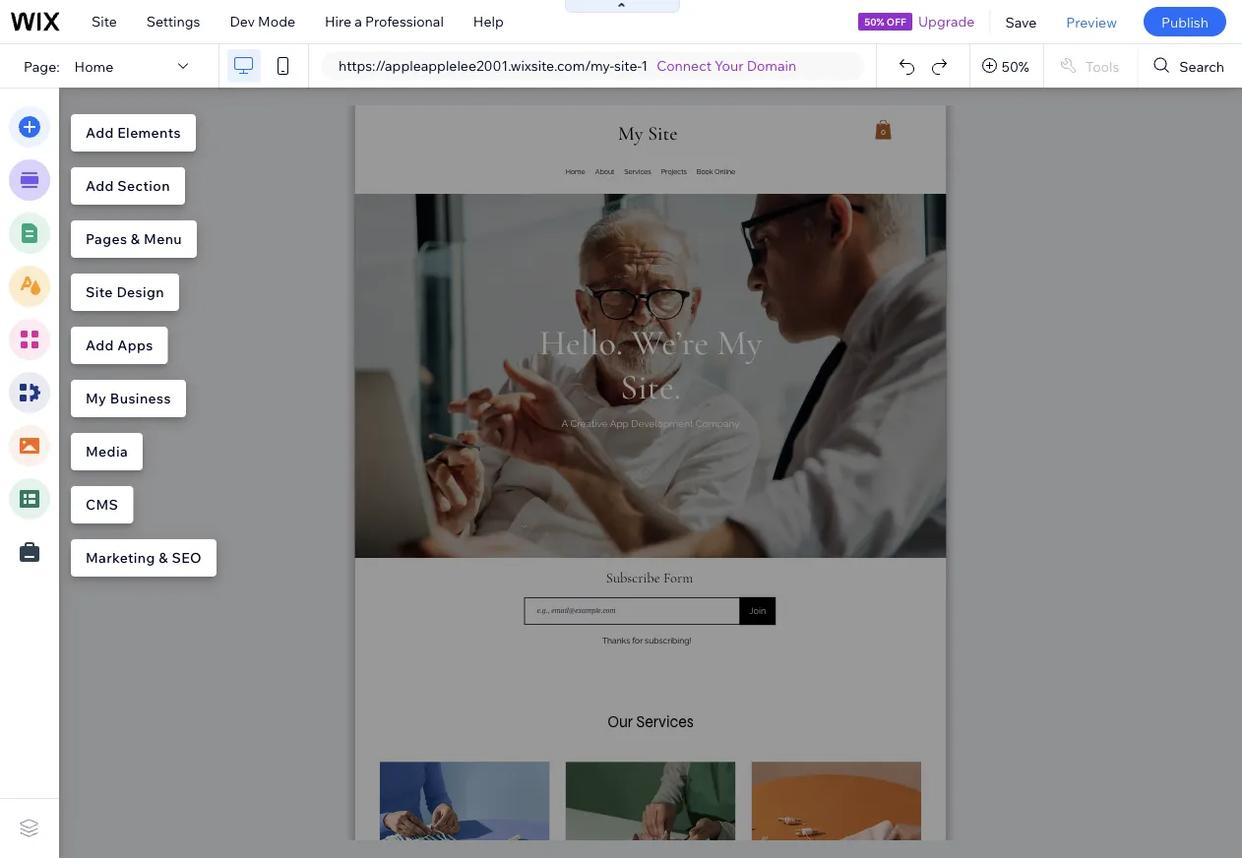 Task type: locate. For each thing, give the bounding box(es) containing it.
1 horizontal spatial &
[[159, 550, 168, 567]]

section
[[117, 177, 170, 195]]

1 vertical spatial &
[[159, 550, 168, 567]]

0 horizontal spatial 50%
[[865, 15, 885, 28]]

50% down save on the right top
[[1002, 57, 1030, 75]]

2 add from the top
[[86, 177, 114, 195]]

2 vertical spatial add
[[86, 337, 114, 354]]

site for site
[[92, 13, 117, 30]]

&
[[131, 230, 140, 248], [159, 550, 168, 567]]

1 vertical spatial 50%
[[1002, 57, 1030, 75]]

0 horizontal spatial &
[[131, 230, 140, 248]]

0 vertical spatial site
[[92, 13, 117, 30]]

site left "design"
[[86, 284, 113, 301]]

https://appleapplelee2001.wixsite.com/my-site-1 connect your domain
[[339, 57, 797, 74]]

publish button
[[1144, 7, 1227, 36]]

site-
[[615, 57, 642, 74]]

settings
[[147, 13, 200, 30]]

add apps
[[86, 337, 153, 354]]

professional
[[365, 13, 444, 30]]

50%
[[865, 15, 885, 28], [1002, 57, 1030, 75]]

0 vertical spatial &
[[131, 230, 140, 248]]

publish
[[1162, 13, 1209, 30]]

0 vertical spatial add
[[86, 124, 114, 141]]

your
[[715, 57, 744, 74]]

off
[[887, 15, 907, 28]]

cms
[[86, 496, 119, 514]]

search
[[1180, 57, 1225, 75]]

site design
[[86, 284, 164, 301]]

hire a professional
[[325, 13, 444, 30]]

& left menu
[[131, 230, 140, 248]]

50% left off
[[865, 15, 885, 28]]

upgrade
[[919, 13, 975, 30]]

preview
[[1067, 13, 1118, 30]]

1 vertical spatial add
[[86, 177, 114, 195]]

50% inside button
[[1002, 57, 1030, 75]]

1 add from the top
[[86, 124, 114, 141]]

marketing & seo
[[86, 550, 202, 567]]

3 add from the top
[[86, 337, 114, 354]]

home
[[74, 57, 114, 75]]

tools button
[[1045, 44, 1138, 88]]

add left elements
[[86, 124, 114, 141]]

site up home
[[92, 13, 117, 30]]

add left "apps"
[[86, 337, 114, 354]]

& left seo
[[159, 550, 168, 567]]

50% off
[[865, 15, 907, 28]]

0 vertical spatial 50%
[[865, 15, 885, 28]]

site
[[92, 13, 117, 30], [86, 284, 113, 301]]

save button
[[991, 0, 1052, 43]]

add left section
[[86, 177, 114, 195]]

site for site design
[[86, 284, 113, 301]]

1 horizontal spatial 50%
[[1002, 57, 1030, 75]]

1 vertical spatial site
[[86, 284, 113, 301]]

50% for 50% off
[[865, 15, 885, 28]]

my
[[86, 390, 107, 407]]

add
[[86, 124, 114, 141], [86, 177, 114, 195], [86, 337, 114, 354]]



Task type: vqa. For each thing, say whether or not it's contained in the screenshot.
"HTTPS://APPLEAPPLELEE2001.WIXSITE.COM/MY-SITE-1 CONNECT YOUR DOMAIN"
yes



Task type: describe. For each thing, give the bounding box(es) containing it.
mode
[[258, 13, 296, 30]]

pages
[[86, 230, 127, 248]]

dev mode
[[230, 13, 296, 30]]

save
[[1006, 13, 1037, 30]]

seo
[[172, 550, 202, 567]]

1
[[642, 57, 648, 74]]

search button
[[1139, 44, 1243, 88]]

add section
[[86, 177, 170, 195]]

add elements
[[86, 124, 181, 141]]

add for add elements
[[86, 124, 114, 141]]

https://appleapplelee2001.wixsite.com/my-
[[339, 57, 615, 74]]

apps
[[117, 337, 153, 354]]

dev
[[230, 13, 255, 30]]

business
[[110, 390, 171, 407]]

& for pages
[[131, 230, 140, 248]]

add for add section
[[86, 177, 114, 195]]

50% for 50%
[[1002, 57, 1030, 75]]

design
[[117, 284, 164, 301]]

connect
[[657, 57, 712, 74]]

media
[[86, 443, 128, 460]]

& for marketing
[[159, 550, 168, 567]]

elements
[[117, 124, 181, 141]]

hire
[[325, 13, 352, 30]]

preview button
[[1052, 0, 1133, 43]]

a
[[355, 13, 362, 30]]

help
[[474, 13, 504, 30]]

my business
[[86, 390, 171, 407]]

50% button
[[971, 44, 1044, 88]]

domain
[[747, 57, 797, 74]]

add for add apps
[[86, 337, 114, 354]]

menu
[[144, 230, 182, 248]]

marketing
[[86, 550, 155, 567]]

pages & menu
[[86, 230, 182, 248]]

tools
[[1086, 57, 1120, 75]]



